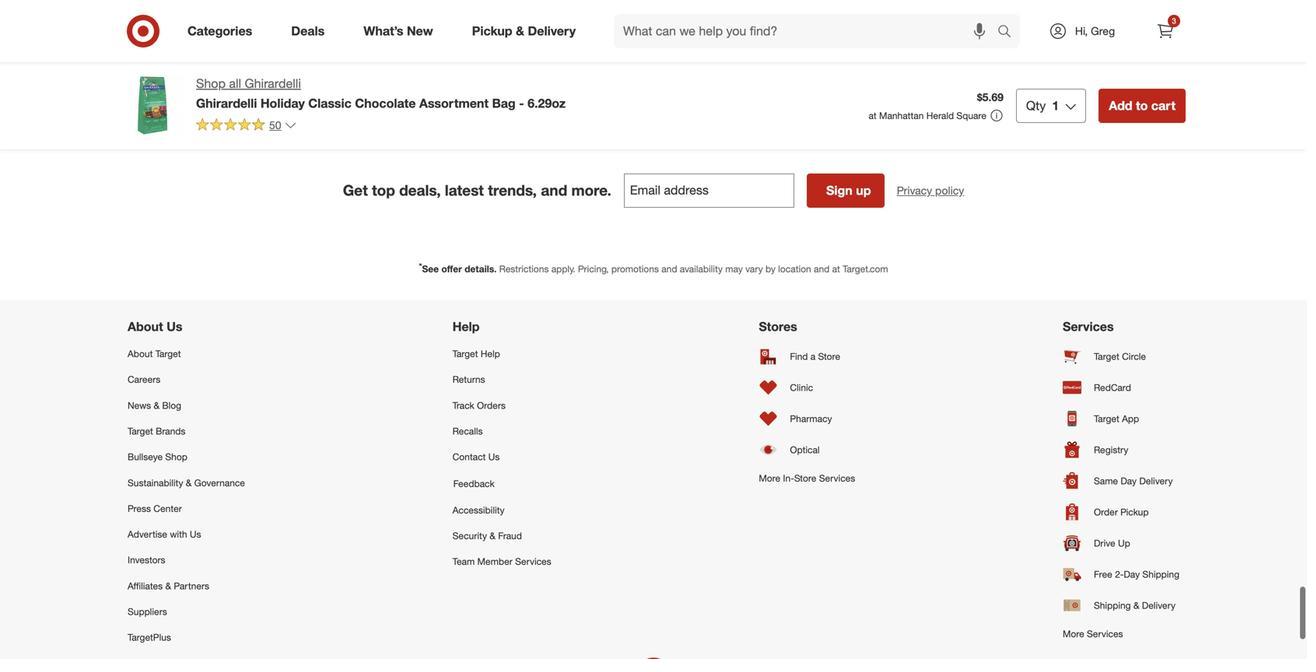 Task type: locate. For each thing, give the bounding box(es) containing it.
hi, greg
[[1076, 24, 1116, 38]]

services
[[1063, 319, 1115, 334], [820, 473, 856, 484], [515, 556, 552, 568], [1088, 628, 1124, 640]]

& down bullseye shop link
[[186, 477, 192, 489]]

& right affiliates
[[165, 580, 171, 592]]

0 horizontal spatial more
[[759, 473, 781, 484]]

team
[[453, 556, 475, 568]]

-
[[519, 96, 524, 111]]

1 vertical spatial at
[[833, 263, 841, 275]]

ghirardelli up the holiday
[[245, 76, 301, 91]]

press center
[[128, 503, 182, 515]]

services down shipping & delivery link
[[1088, 628, 1124, 640]]

us up about target link
[[167, 319, 183, 334]]

qty
[[1027, 98, 1047, 113]]

affiliates & partners
[[128, 580, 209, 592]]

services inside "team member services" link
[[515, 556, 552, 568]]

news
[[128, 400, 151, 411]]

0 vertical spatial shipping
[[1143, 569, 1180, 580]]

and left the "availability"
[[662, 263, 678, 275]]

categories
[[188, 23, 252, 39]]

track
[[453, 400, 475, 411]]

pricing,
[[578, 263, 609, 275]]

$5.69
[[978, 90, 1004, 104]]

shop down the brands
[[165, 451, 188, 463]]

store right a
[[819, 351, 841, 362]]

us
[[167, 319, 183, 334], [489, 451, 500, 463], [190, 529, 201, 540]]

us right with
[[190, 529, 201, 540]]

free 2-day shipping link
[[1063, 559, 1180, 590]]

same
[[1095, 475, 1119, 487]]

a
[[811, 351, 816, 362]]

brands
[[156, 425, 186, 437]]

at manhattan herald square
[[869, 110, 987, 121]]

services down optical link at the right of the page
[[820, 473, 856, 484]]

1 horizontal spatial help
[[481, 348, 500, 360]]

1 vertical spatial shop
[[165, 451, 188, 463]]

targetplus link
[[128, 625, 245, 651]]

more for more services
[[1063, 628, 1085, 640]]

6.29oz
[[528, 96, 566, 111]]

privacy
[[897, 184, 933, 197]]

& for sustainability
[[186, 477, 192, 489]]

target up returns
[[453, 348, 478, 360]]

at
[[869, 110, 877, 121], [833, 263, 841, 275]]

& up -
[[516, 23, 525, 39]]

* see offer details. restrictions apply. pricing, promotions and availability may vary by location and at target.com
[[419, 261, 889, 275]]

& inside security & fraud link
[[490, 530, 496, 542]]

delivery for shipping & delivery
[[1143, 600, 1176, 612]]

about for about target
[[128, 348, 153, 360]]

drive up link
[[1063, 528, 1180, 559]]

0 horizontal spatial shop
[[165, 451, 188, 463]]

0 horizontal spatial and
[[541, 181, 568, 199]]

us right contact
[[489, 451, 500, 463]]

1 vertical spatial about
[[128, 348, 153, 360]]

store
[[819, 351, 841, 362], [795, 473, 817, 484]]

more in-store services
[[759, 473, 856, 484]]

2 vertical spatial us
[[190, 529, 201, 540]]

help
[[453, 319, 480, 334], [481, 348, 500, 360]]

0 horizontal spatial us
[[167, 319, 183, 334]]

services down fraud
[[515, 556, 552, 568]]

services inside more services link
[[1088, 628, 1124, 640]]

day right same
[[1121, 475, 1137, 487]]

services up target circle
[[1063, 319, 1115, 334]]

track orders
[[453, 400, 506, 411]]

suppliers
[[128, 606, 167, 618]]

more left in-
[[759, 473, 781, 484]]

contact us link
[[453, 444, 552, 470]]

delivery
[[528, 23, 576, 39], [1140, 475, 1174, 487], [1143, 600, 1176, 612]]

delivery for same day delivery
[[1140, 475, 1174, 487]]

help up target help
[[453, 319, 480, 334]]

2 horizontal spatial us
[[489, 451, 500, 463]]

deals
[[291, 23, 325, 39]]

at left target.com
[[833, 263, 841, 275]]

1 about from the top
[[128, 319, 163, 334]]

day right the free
[[1125, 569, 1141, 580]]

& for pickup
[[516, 23, 525, 39]]

pickup right order at right
[[1121, 506, 1150, 518]]

1 vertical spatial delivery
[[1140, 475, 1174, 487]]

feedback button
[[453, 470, 552, 497]]

promotions
[[612, 263, 659, 275]]

at left the manhattan at right
[[869, 110, 877, 121]]

2 about from the top
[[128, 348, 153, 360]]

member
[[478, 556, 513, 568]]

0 horizontal spatial at
[[833, 263, 841, 275]]

shop left the all
[[196, 76, 226, 91]]

target down news
[[128, 425, 153, 437]]

categories link
[[174, 14, 272, 48]]

1 horizontal spatial more
[[1063, 628, 1085, 640]]

trends,
[[488, 181, 537, 199]]

pharmacy
[[791, 413, 833, 425]]

0 horizontal spatial store
[[795, 473, 817, 484]]

target for target circle
[[1095, 351, 1120, 362]]

square
[[957, 110, 987, 121]]

*
[[419, 261, 422, 271]]

careers
[[128, 374, 161, 386]]

ghirardelli
[[245, 76, 301, 91], [196, 96, 257, 111]]

What can we help you find? suggestions appear below search field
[[614, 14, 1002, 48]]

more for more in-store services
[[759, 473, 781, 484]]

pharmacy link
[[759, 403, 856, 434]]

1 vertical spatial ghirardelli
[[196, 96, 257, 111]]

50 link
[[196, 117, 297, 135]]

team member services
[[453, 556, 552, 568]]

shipping up more services link at the bottom
[[1095, 600, 1132, 612]]

0 vertical spatial us
[[167, 319, 183, 334]]

& inside shipping & delivery link
[[1134, 600, 1140, 612]]

& inside pickup & delivery link
[[516, 23, 525, 39]]

& inside affiliates & partners link
[[165, 580, 171, 592]]

& inside sustainability & governance "link"
[[186, 477, 192, 489]]

delivery down free 2-day shipping
[[1143, 600, 1176, 612]]

0 vertical spatial delivery
[[528, 23, 576, 39]]

0 vertical spatial more
[[759, 473, 781, 484]]

1 horizontal spatial pickup
[[1121, 506, 1150, 518]]

add
[[1110, 98, 1133, 113]]

1 vertical spatial help
[[481, 348, 500, 360]]

1 vertical spatial store
[[795, 473, 817, 484]]

0 horizontal spatial help
[[453, 319, 480, 334]]

circle
[[1123, 351, 1147, 362]]

delivery up 6.29oz
[[528, 23, 576, 39]]

None text field
[[624, 174, 795, 208]]

accessibility
[[453, 504, 505, 516]]

press center link
[[128, 496, 245, 522]]

0 vertical spatial shop
[[196, 76, 226, 91]]

& left blog
[[154, 400, 160, 411]]

and right location
[[814, 263, 830, 275]]

affiliates
[[128, 580, 163, 592]]

services inside more in-store services link
[[820, 473, 856, 484]]

about inside about target link
[[128, 348, 153, 360]]

advertisement region
[[531, 0, 765, 117]]

returns
[[453, 374, 485, 386]]

store down optical link at the right of the page
[[795, 473, 817, 484]]

1 horizontal spatial shop
[[196, 76, 226, 91]]

order pickup link
[[1063, 497, 1180, 528]]

1
[[1053, 98, 1060, 113]]

help up the "returns" link
[[481, 348, 500, 360]]

target brands
[[128, 425, 186, 437]]

shipping & delivery link
[[1063, 590, 1180, 621]]

target left circle
[[1095, 351, 1120, 362]]

2 vertical spatial delivery
[[1143, 600, 1176, 612]]

1 vertical spatial more
[[1063, 628, 1085, 640]]

pickup right new
[[472, 23, 513, 39]]

and left more.
[[541, 181, 568, 199]]

& down free 2-day shipping
[[1134, 600, 1140, 612]]

shop all ghirardelli ghirardelli holiday classic chocolate assortment bag - 6.29oz
[[196, 76, 566, 111]]

see
[[422, 263, 439, 275]]

about up careers
[[128, 348, 153, 360]]

app
[[1123, 413, 1140, 425]]

target left app
[[1095, 413, 1120, 425]]

store for in-
[[795, 473, 817, 484]]

bullseye
[[128, 451, 163, 463]]

2 horizontal spatial and
[[814, 263, 830, 275]]

about up about target
[[128, 319, 163, 334]]

0 vertical spatial store
[[819, 351, 841, 362]]

drive up
[[1095, 538, 1131, 549]]

shipping up shipping & delivery
[[1143, 569, 1180, 580]]

privacy policy
[[897, 184, 965, 197]]

shop inside shop all ghirardelli ghirardelli holiday classic chocolate assortment bag - 6.29oz
[[196, 76, 226, 91]]

shop inside bullseye shop link
[[165, 451, 188, 463]]

1 horizontal spatial store
[[819, 351, 841, 362]]

1 vertical spatial shipping
[[1095, 600, 1132, 612]]

& left fraud
[[490, 530, 496, 542]]

delivery inside "link"
[[1140, 475, 1174, 487]]

and
[[541, 181, 568, 199], [662, 263, 678, 275], [814, 263, 830, 275]]

apply.
[[552, 263, 576, 275]]

1 horizontal spatial shipping
[[1143, 569, 1180, 580]]

target.com
[[843, 263, 889, 275]]

more.
[[572, 181, 612, 199]]

search button
[[991, 14, 1029, 51]]

& for security
[[490, 530, 496, 542]]

ghirardelli down the all
[[196, 96, 257, 111]]

delivery up order pickup
[[1140, 475, 1174, 487]]

0 vertical spatial pickup
[[472, 23, 513, 39]]

& inside news & blog link
[[154, 400, 160, 411]]

find a store
[[791, 351, 841, 362]]

0 vertical spatial about
[[128, 319, 163, 334]]

2-
[[1116, 569, 1125, 580]]

fraud
[[498, 530, 522, 542]]

location
[[779, 263, 812, 275]]

cart
[[1152, 98, 1176, 113]]

greg
[[1092, 24, 1116, 38]]

more down shipping & delivery link
[[1063, 628, 1085, 640]]

0 vertical spatial help
[[453, 319, 480, 334]]

3
[[1173, 16, 1177, 26]]

1 vertical spatial us
[[489, 451, 500, 463]]

1 horizontal spatial at
[[869, 110, 877, 121]]



Task type: describe. For each thing, give the bounding box(es) containing it.
targetplus
[[128, 632, 171, 644]]

more services link
[[1063, 621, 1180, 647]]

stores
[[759, 319, 798, 334]]

about target link
[[128, 341, 245, 367]]

bag
[[492, 96, 516, 111]]

bullseye shop
[[128, 451, 188, 463]]

& for shipping
[[1134, 600, 1140, 612]]

qty 1
[[1027, 98, 1060, 113]]

store for a
[[819, 351, 841, 362]]

target: expect more. pay less. image
[[435, 651, 873, 659]]

security & fraud link
[[453, 523, 552, 549]]

suppliers link
[[128, 599, 245, 625]]

contact us
[[453, 451, 500, 463]]

about us
[[128, 319, 183, 334]]

by
[[766, 263, 776, 275]]

sustainability
[[128, 477, 183, 489]]

find a store link
[[759, 341, 856, 372]]

sign up
[[827, 183, 872, 198]]

restrictions
[[500, 263, 549, 275]]

advertise
[[128, 529, 167, 540]]

more services
[[1063, 628, 1124, 640]]

registry
[[1095, 444, 1129, 456]]

about for about us
[[128, 319, 163, 334]]

3 link
[[1149, 14, 1183, 48]]

with
[[170, 529, 187, 540]]

chocolate
[[355, 96, 416, 111]]

0 vertical spatial at
[[869, 110, 877, 121]]

sustainability & governance
[[128, 477, 245, 489]]

herald
[[927, 110, 955, 121]]

0 horizontal spatial pickup
[[472, 23, 513, 39]]

& for news
[[154, 400, 160, 411]]

returns link
[[453, 367, 552, 393]]

us for about us
[[167, 319, 183, 334]]

new
[[407, 23, 433, 39]]

target help
[[453, 348, 500, 360]]

target for target app
[[1095, 413, 1120, 425]]

investors link
[[128, 547, 245, 573]]

more in-store services link
[[759, 466, 856, 491]]

availability
[[680, 263, 723, 275]]

optical
[[791, 444, 820, 456]]

target down about us
[[155, 348, 181, 360]]

free 2-day shipping
[[1095, 569, 1180, 580]]

1 vertical spatial pickup
[[1121, 506, 1150, 518]]

affiliates & partners link
[[128, 573, 245, 599]]

drive
[[1095, 538, 1116, 549]]

careers link
[[128, 367, 245, 393]]

governance
[[194, 477, 245, 489]]

press
[[128, 503, 151, 515]]

find
[[791, 351, 808, 362]]

0 vertical spatial ghirardelli
[[245, 76, 301, 91]]

security & fraud
[[453, 530, 522, 542]]

sustainability & governance link
[[128, 470, 245, 496]]

security
[[453, 530, 487, 542]]

at inside * see offer details. restrictions apply. pricing, promotions and availability may vary by location and at target.com
[[833, 263, 841, 275]]

shipping inside "link"
[[1143, 569, 1180, 580]]

0 horizontal spatial shipping
[[1095, 600, 1132, 612]]

add to cart button
[[1099, 89, 1187, 123]]

us for contact us
[[489, 451, 500, 463]]

manhattan
[[880, 110, 924, 121]]

0 vertical spatial day
[[1121, 475, 1137, 487]]

details.
[[465, 263, 497, 275]]

target circle link
[[1063, 341, 1180, 372]]

target for target brands
[[128, 425, 153, 437]]

bullseye shop link
[[128, 444, 245, 470]]

target for target help
[[453, 348, 478, 360]]

policy
[[936, 184, 965, 197]]

target brands link
[[128, 418, 245, 444]]

in-
[[784, 473, 795, 484]]

what's new
[[364, 23, 433, 39]]

add to cart
[[1110, 98, 1176, 113]]

contact
[[453, 451, 486, 463]]

1 horizontal spatial us
[[190, 529, 201, 540]]

order
[[1095, 506, 1119, 518]]

target app link
[[1063, 403, 1180, 434]]

clinic
[[791, 382, 814, 394]]

news & blog
[[128, 400, 181, 411]]

may
[[726, 263, 743, 275]]

accessibility link
[[453, 497, 552, 523]]

pickup & delivery
[[472, 23, 576, 39]]

latest
[[445, 181, 484, 199]]

recalls link
[[453, 418, 552, 444]]

redcard link
[[1063, 372, 1180, 403]]

image of ghirardelli holiday classic chocolate assortment bag - 6.29oz image
[[121, 75, 184, 137]]

50
[[269, 118, 282, 132]]

clinic link
[[759, 372, 856, 403]]

assortment
[[420, 96, 489, 111]]

1 horizontal spatial and
[[662, 263, 678, 275]]

deals link
[[278, 14, 344, 48]]

up
[[857, 183, 872, 198]]

feedback
[[454, 478, 495, 490]]

orders
[[477, 400, 506, 411]]

registry link
[[1063, 434, 1180, 466]]

sign
[[827, 183, 853, 198]]

recalls
[[453, 425, 483, 437]]

delivery for pickup & delivery
[[528, 23, 576, 39]]

& for affiliates
[[165, 580, 171, 592]]

shipping & delivery
[[1095, 600, 1176, 612]]

redcard
[[1095, 382, 1132, 394]]

1 vertical spatial day
[[1125, 569, 1141, 580]]

what's
[[364, 23, 404, 39]]



Task type: vqa. For each thing, say whether or not it's contained in the screenshot.
when purchased online
no



